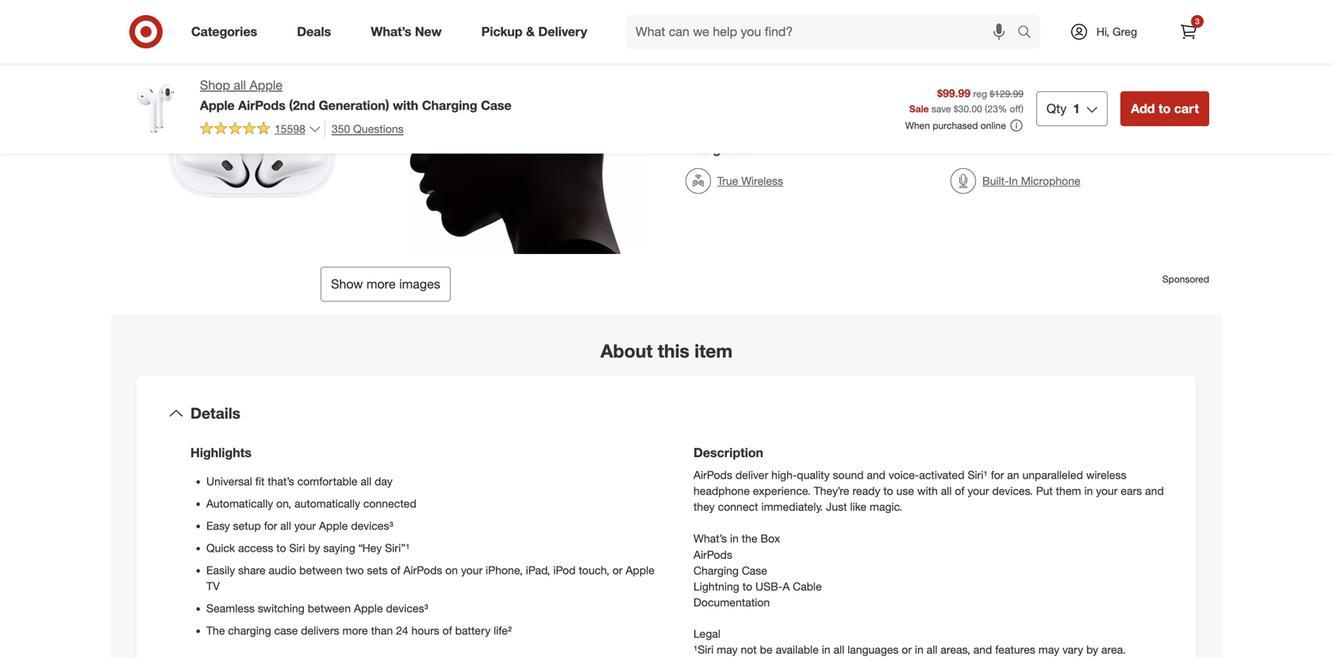 Task type: locate. For each thing, give the bounding box(es) containing it.
for inside airpods deliver high-quality sound and voice-activated siri¹ for an unparalleled wireless headphone experience. they're ready to use with all of your devices. put them in your ears and they connect immediately. just like magic.
[[991, 468, 1005, 482]]

saying
[[323, 541, 355, 555]]

case down pickup
[[481, 98, 512, 113]]

available
[[776, 643, 819, 657]]

0 vertical spatial charging
[[422, 98, 478, 113]]

1 horizontal spatial of
[[443, 624, 452, 638]]

in left the
[[730, 532, 739, 546]]

0 horizontal spatial for
[[264, 519, 277, 533]]

to up magic.
[[884, 484, 894, 498]]

to inside button
[[1159, 101, 1171, 116]]

image gallery element
[[124, 0, 648, 302]]

0 horizontal spatial by
[[308, 541, 320, 555]]

airpods up lightning
[[694, 548, 733, 561]]

for right setup
[[264, 519, 277, 533]]

true
[[718, 174, 739, 188]]

or right the 'touch,'
[[613, 563, 623, 577]]

devices³ up 24
[[386, 602, 429, 615]]

1 horizontal spatial what's
[[694, 532, 727, 546]]

1 horizontal spatial case
[[742, 563, 768, 577]]

all left languages on the right of page
[[834, 643, 845, 657]]

what's for what's new
[[371, 24, 412, 39]]

1 vertical spatial case
[[742, 563, 768, 577]]

comfortable
[[297, 475, 358, 488]]

1 vertical spatial with
[[918, 484, 938, 498]]

between down quick access to siri by saying "hey siri"¹
[[299, 563, 343, 577]]

image of apple airpods (2nd generation) with charging case image
[[124, 76, 187, 140]]

case inside what's in the box airpods charging case lightning to usb-a cable documentation
[[742, 563, 768, 577]]

with
[[393, 98, 419, 113], [918, 484, 938, 498]]

30.00
[[959, 103, 983, 115]]

access
[[238, 541, 273, 555]]

glance
[[713, 141, 754, 157]]

1 vertical spatial of
[[391, 563, 400, 577]]

2 horizontal spatial and
[[1146, 484, 1164, 498]]

item
[[695, 340, 733, 362]]

your right on
[[461, 563, 483, 577]]

your down wireless
[[1097, 484, 1118, 498]]

0 horizontal spatial case
[[481, 98, 512, 113]]

built-in microphone
[[983, 174, 1081, 188]]

0 horizontal spatial and
[[867, 468, 886, 482]]

to right the add
[[1159, 101, 1171, 116]]

What can we help you find? suggestions appear below search field
[[626, 14, 1022, 49]]

0 vertical spatial with
[[393, 98, 419, 113]]

audio
[[269, 563, 296, 577]]

what's left new
[[371, 24, 412, 39]]

1 vertical spatial devices³
[[386, 602, 429, 615]]

wireless
[[1087, 468, 1127, 482]]

greg
[[1113, 25, 1138, 39]]

1 horizontal spatial day
[[809, 35, 831, 51]]

apple inside easily share audio between two sets of airpods on your iphone, ipad, ipod touch, or apple tv
[[626, 563, 655, 577]]

the
[[206, 624, 225, 638]]

may left vary
[[1039, 643, 1060, 657]]

airpods up 'headphone'
[[694, 468, 733, 482]]

redcard
[[743, 54, 787, 68]]

with inside shop all apple apple airpods (2nd generation) with charging case
[[393, 98, 419, 113]]

all right shop
[[234, 77, 246, 93]]

in
[[1085, 484, 1093, 498], [730, 532, 739, 546], [822, 643, 831, 657], [915, 643, 924, 657]]

life²
[[494, 624, 512, 638]]

this
[[658, 340, 690, 362]]

ears
[[1121, 484, 1143, 498]]

with down activated
[[918, 484, 938, 498]]

0 horizontal spatial with
[[393, 98, 419, 113]]

0 vertical spatial or
[[613, 563, 623, 577]]

2 vertical spatial and
[[974, 643, 993, 657]]

1 horizontal spatial or
[[902, 643, 912, 657]]

more inside button
[[367, 276, 396, 292]]

details
[[191, 404, 240, 422]]

fit
[[255, 475, 265, 488]]

devices³ up "hey
[[351, 519, 394, 533]]

airpods deliver high-quality sound and voice-activated siri¹ for an unparalleled wireless headphone experience. they're ready to use with all of your devices. put them in your ears and they connect immediately. just like magic.
[[694, 468, 1164, 514]]

charging
[[422, 98, 478, 113], [694, 563, 739, 577]]

with up 'questions'
[[393, 98, 419, 113]]

1 vertical spatial for
[[264, 519, 277, 533]]

what's down they
[[694, 532, 727, 546]]

1 vertical spatial more
[[343, 624, 368, 638]]

airpods left on
[[404, 563, 442, 577]]

they
[[694, 500, 715, 514]]

0 vertical spatial of
[[955, 484, 965, 498]]

0 vertical spatial day
[[809, 35, 831, 51]]

shop
[[200, 77, 230, 93]]

by right vary
[[1087, 643, 1099, 657]]

and up ready
[[867, 468, 886, 482]]

1 horizontal spatial may
[[1039, 643, 1060, 657]]

they're
[[814, 484, 850, 498]]

1 horizontal spatial by
[[1087, 643, 1099, 657]]

)
[[1021, 103, 1024, 115]]

0 vertical spatial between
[[299, 563, 343, 577]]

0 vertical spatial devices³
[[351, 519, 394, 533]]

details button
[[149, 388, 1184, 439]]

be
[[760, 643, 773, 657]]

0 vertical spatial case
[[481, 98, 512, 113]]

and right 'ears' at bottom right
[[1146, 484, 1164, 498]]

(2nd
[[289, 98, 315, 113]]

on,
[[276, 497, 292, 511]]

switching
[[258, 602, 305, 615]]

for left an
[[991, 468, 1005, 482]]

vary
[[1063, 643, 1084, 657]]

2 vertical spatial of
[[443, 624, 452, 638]]

all down activated
[[941, 484, 952, 498]]

1 horizontal spatial for
[[991, 468, 1005, 482]]

airpods inside airpods deliver high-quality sound and voice-activated siri¹ for an unparalleled wireless headphone experience. they're ready to use with all of your devices. put them in your ears and they connect immediately. just like magic.
[[694, 468, 733, 482]]

or right languages on the right of page
[[902, 643, 912, 657]]

qty
[[1047, 101, 1067, 116]]

0 vertical spatial for
[[991, 468, 1005, 482]]

apple right the 'touch,'
[[626, 563, 655, 577]]

and right areas,
[[974, 643, 993, 657]]

and
[[867, 468, 886, 482], [1146, 484, 1164, 498], [974, 643, 993, 657]]

hours
[[412, 624, 440, 638]]

all left areas,
[[927, 643, 938, 657]]

1 vertical spatial and
[[1146, 484, 1164, 498]]

charging inside shop all apple apple airpods (2nd generation) with charging case
[[422, 98, 478, 113]]

search
[[1011, 25, 1049, 41]]

ready
[[853, 484, 881, 498]]

2 may from the left
[[1039, 643, 1060, 657]]

add to cart button
[[1121, 91, 1210, 126]]

between up delivers
[[308, 602, 351, 615]]

charging up lightning
[[694, 563, 739, 577]]

qty 1
[[1047, 101, 1081, 116]]

of right sets
[[391, 563, 400, 577]]

case up usb- at the bottom of the page
[[742, 563, 768, 577]]

may left not
[[717, 643, 738, 657]]

1 horizontal spatial charging
[[694, 563, 739, 577]]

more right show
[[367, 276, 396, 292]]

apple down shop
[[200, 98, 235, 113]]

your
[[968, 484, 990, 498], [1097, 484, 1118, 498], [294, 519, 316, 533], [461, 563, 483, 577]]

15598 link
[[200, 120, 321, 139]]

0 vertical spatial and
[[867, 468, 886, 482]]

than
[[371, 624, 393, 638]]

what's inside what's in the box airpods charging case lightning to usb-a cable documentation
[[694, 532, 727, 546]]

of inside airpods deliver high-quality sound and voice-activated siri¹ for an unparalleled wireless headphone experience. they're ready to use with all of your devices. put them in your ears and they connect immediately. just like magic.
[[955, 484, 965, 498]]

by right siri in the bottom left of the page
[[308, 541, 320, 555]]

connect
[[718, 500, 759, 514]]

airpods up 15598 link at the left top of page
[[238, 98, 286, 113]]

1 vertical spatial what's
[[694, 532, 727, 546]]

all down on,
[[280, 519, 291, 533]]

of down activated
[[955, 484, 965, 498]]

reg
[[974, 88, 988, 100]]

0 horizontal spatial or
[[613, 563, 623, 577]]

350 questions
[[332, 122, 404, 136]]

1 vertical spatial charging
[[694, 563, 739, 577]]

in right them
[[1085, 484, 1093, 498]]

&
[[526, 24, 535, 39]]

not
[[741, 643, 757, 657]]

0 horizontal spatial may
[[717, 643, 738, 657]]

save
[[932, 103, 951, 115]]

1 vertical spatial or
[[902, 643, 912, 657]]

categories link
[[178, 14, 277, 49]]

sale
[[910, 103, 929, 115]]

at
[[686, 141, 699, 157]]

1 horizontal spatial with
[[918, 484, 938, 498]]

or inside legal ¹siri may not be available in all languages or in all areas, and features may vary by area.
[[902, 643, 912, 657]]

0 horizontal spatial day
[[375, 475, 393, 488]]

of right hours
[[443, 624, 452, 638]]

sponsored
[[1163, 273, 1210, 285]]

0 horizontal spatial of
[[391, 563, 400, 577]]

0 vertical spatial more
[[367, 276, 396, 292]]

0 horizontal spatial what's
[[371, 24, 412, 39]]

5%
[[750, 35, 770, 51]]

(
[[985, 103, 988, 115]]

all inside shop all apple apple airpods (2nd generation) with charging case
[[234, 77, 246, 93]]

activated
[[920, 468, 965, 482]]

2 horizontal spatial of
[[955, 484, 965, 498]]

1 horizontal spatial and
[[974, 643, 993, 657]]

a
[[702, 141, 710, 157]]

delivery
[[539, 24, 587, 39]]

legal ¹siri may not be available in all languages or in all areas, and features may vary by area.
[[694, 627, 1126, 657]]

siri"¹
[[385, 541, 410, 555]]

charging
[[228, 624, 271, 638]]

setup
[[233, 519, 261, 533]]

show
[[331, 276, 363, 292]]

for
[[991, 468, 1005, 482], [264, 519, 277, 533]]

in inside airpods deliver high-quality sound and voice-activated siri¹ for an unparalleled wireless headphone experience. they're ready to use with all of your devices. put them in your ears and they connect immediately. just like magic.
[[1085, 484, 1093, 498]]

1 vertical spatial by
[[1087, 643, 1099, 657]]

0 vertical spatial what's
[[371, 24, 412, 39]]

usb-
[[756, 579, 783, 593]]

to left usb- at the bottom of the page
[[743, 579, 753, 593]]

more left than
[[343, 624, 368, 638]]

day up connected
[[375, 475, 393, 488]]

charging down new
[[422, 98, 478, 113]]

0 horizontal spatial charging
[[422, 98, 478, 113]]

day right every
[[809, 35, 831, 51]]

between
[[299, 563, 343, 577], [308, 602, 351, 615]]



Task type: describe. For each thing, give the bounding box(es) containing it.
built-
[[983, 174, 1009, 188]]

day inside save 5% every day with redcard
[[809, 35, 831, 51]]

what's new
[[371, 24, 442, 39]]

quick
[[206, 541, 235, 555]]

apple up 15598 link at the left top of page
[[250, 77, 283, 93]]

of inside easily share audio between two sets of airpods on your iphone, ipad, ipod touch, or apple tv
[[391, 563, 400, 577]]

use
[[897, 484, 915, 498]]

what's new link
[[357, 14, 462, 49]]

$99.99
[[938, 86, 971, 100]]

true wireless button
[[686, 164, 784, 199]]

images
[[399, 276, 440, 292]]

microphone
[[1021, 174, 1081, 188]]

with inside airpods deliver high-quality sound and voice-activated siri¹ for an unparalleled wireless headphone experience. they're ready to use with all of your devices. put them in your ears and they connect immediately. just like magic.
[[918, 484, 938, 498]]

deals link
[[284, 14, 351, 49]]

pickup & delivery
[[482, 24, 587, 39]]

charging inside what's in the box airpods charging case lightning to usb-a cable documentation
[[694, 563, 739, 577]]

airpods inside shop all apple apple airpods (2nd generation) with charging case
[[238, 98, 286, 113]]

easily share audio between two sets of airpods on your iphone, ipad, ipod touch, or apple tv
[[206, 563, 655, 593]]

universal fit that's comfortable all day
[[206, 475, 393, 488]]

apple up the charging case delivers more than 24 hours of battery life²
[[354, 602, 383, 615]]

easily
[[206, 563, 235, 577]]

legal
[[694, 627, 721, 641]]

the
[[742, 532, 758, 546]]

ipad,
[[526, 563, 550, 577]]

share
[[238, 563, 266, 577]]

them
[[1056, 484, 1082, 498]]

headphone
[[694, 484, 750, 498]]

¹siri
[[694, 643, 714, 657]]

iphone,
[[486, 563, 523, 577]]

built-in microphone button
[[951, 164, 1081, 199]]

between inside easily share audio between two sets of airpods on your iphone, ipad, ipod touch, or apple tv
[[299, 563, 343, 577]]

by inside legal ¹siri may not be available in all languages or in all areas, and features may vary by area.
[[1087, 643, 1099, 657]]

seamless switching between apple devices³
[[206, 602, 429, 615]]

deals
[[297, 24, 331, 39]]

add to cart
[[1131, 101, 1200, 116]]

experience.
[[753, 484, 811, 498]]

your up quick access to siri by saying "hey siri"¹
[[294, 519, 316, 533]]

apple up saying
[[319, 519, 348, 533]]

and inside legal ¹siri may not be available in all languages or in all areas, and features may vary by area.
[[974, 643, 993, 657]]

about
[[601, 340, 653, 362]]

deliver
[[736, 468, 769, 482]]

to left siri in the bottom left of the page
[[276, 541, 286, 555]]

at a glance
[[686, 141, 754, 157]]

to inside what's in the box airpods charging case lightning to usb-a cable documentation
[[743, 579, 753, 593]]

your inside easily share audio between two sets of airpods on your iphone, ipad, ipod touch, or apple tv
[[461, 563, 483, 577]]

1 vertical spatial between
[[308, 602, 351, 615]]

show more images button
[[321, 267, 451, 302]]

apple airpods (2nd generation) with charging case, 6 of 8 image
[[392, 0, 648, 254]]

save
[[718, 35, 747, 51]]

tv
[[206, 579, 220, 593]]

area.
[[1102, 643, 1126, 657]]

voice-
[[889, 468, 920, 482]]

or inside easily share audio between two sets of airpods on your iphone, ipad, ipod touch, or apple tv
[[613, 563, 623, 577]]

hi,
[[1097, 25, 1110, 39]]

an
[[1008, 468, 1020, 482]]

your down siri¹
[[968, 484, 990, 498]]

24
[[396, 624, 409, 638]]

easy setup for all your apple devices³
[[206, 519, 394, 533]]

pickup
[[482, 24, 523, 39]]

0 vertical spatial by
[[308, 541, 320, 555]]

what's for what's in the box airpods charging case lightning to usb-a cable documentation
[[694, 532, 727, 546]]

online
[[981, 119, 1007, 131]]

save 5% every day with redcard
[[718, 35, 831, 68]]

to inside airpods deliver high-quality sound and voice-activated siri¹ for an unparalleled wireless headphone experience. they're ready to use with all of your devices. put them in your ears and they connect immediately. just like magic.
[[884, 484, 894, 498]]

case inside shop all apple apple airpods (2nd generation) with charging case
[[481, 98, 512, 113]]

when
[[906, 119, 930, 131]]

generation)
[[319, 98, 389, 113]]

like
[[851, 500, 867, 514]]

purchased
[[933, 119, 978, 131]]

delivers
[[301, 624, 339, 638]]

case
[[274, 624, 298, 638]]

apple airpods (2nd generation) with charging case, 5 of 8 image
[[124, 0, 379, 254]]

in right available
[[822, 643, 831, 657]]

put
[[1037, 484, 1053, 498]]

that's
[[268, 475, 294, 488]]

350
[[332, 122, 350, 136]]

siri¹
[[968, 468, 988, 482]]

automatically
[[295, 497, 360, 511]]

easy
[[206, 519, 230, 533]]

3
[[1196, 16, 1200, 26]]

when purchased online
[[906, 119, 1007, 131]]

universal
[[206, 475, 252, 488]]

box
[[761, 532, 781, 546]]

shop all apple apple airpods (2nd generation) with charging case
[[200, 77, 512, 113]]

sound
[[833, 468, 864, 482]]

devices.
[[993, 484, 1033, 498]]

all up connected
[[361, 475, 372, 488]]

in left areas,
[[915, 643, 924, 657]]

cart
[[1175, 101, 1200, 116]]

two
[[346, 563, 364, 577]]

in inside what's in the box airpods charging case lightning to usb-a cable documentation
[[730, 532, 739, 546]]

sets
[[367, 563, 388, 577]]

ipod
[[553, 563, 576, 577]]

airpods inside what's in the box airpods charging case lightning to usb-a cable documentation
[[694, 548, 733, 561]]

battery
[[455, 624, 491, 638]]

15598
[[275, 122, 306, 136]]

350 questions link
[[325, 120, 404, 138]]

3 link
[[1172, 14, 1207, 49]]

airpods inside easily share audio between two sets of airpods on your iphone, ipad, ipod touch, or apple tv
[[404, 563, 442, 577]]

1
[[1074, 101, 1081, 116]]

all inside airpods deliver high-quality sound and voice-activated siri¹ for an unparalleled wireless headphone experience. they're ready to use with all of your devices. put them in your ears and they connect immediately. just like magic.
[[941, 484, 952, 498]]

categories
[[191, 24, 257, 39]]

%
[[998, 103, 1008, 115]]

magic.
[[870, 500, 903, 514]]

on
[[446, 563, 458, 577]]

seamless
[[206, 602, 255, 615]]

1 vertical spatial day
[[375, 475, 393, 488]]

questions
[[353, 122, 404, 136]]

languages
[[848, 643, 899, 657]]

1 may from the left
[[717, 643, 738, 657]]

$129.99
[[990, 88, 1024, 100]]



Task type: vqa. For each thing, say whether or not it's contained in the screenshot.
Instant within the e.l.f. Instant Lift Brow Pencil Set - Neutral Brown - 2pc - 0.006oz
no



